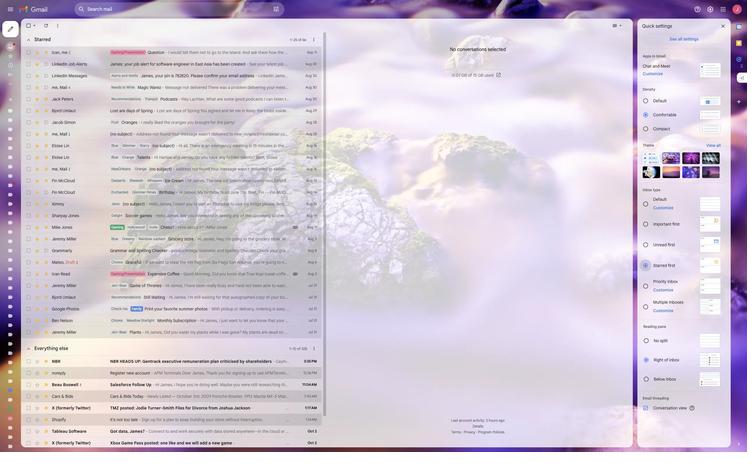Task type: vqa. For each thing, say whether or not it's contained in the screenshot.


Task type: describe. For each thing, give the bounding box(es) containing it.
9
[[315, 237, 317, 241]]

talents
[[137, 155, 150, 160]]

jubilant
[[153, 237, 165, 241]]

bjord right sincerely,
[[388, 295, 398, 300]]

65 ‌ from the left
[[303, 440, 303, 446]]

days
[[126, 108, 135, 113]]

sep
[[307, 50, 313, 54]]

subject) up harlow
[[160, 143, 175, 148]]

6 row from the top
[[21, 105, 322, 117]]

4 ‌ from the left
[[239, 440, 239, 446]]

meadow
[[127, 318, 140, 323]]

53 ‌ from the left
[[290, 440, 290, 446]]

talents - hi harlow and james, do you have any hidden talents? best, eloise
[[137, 155, 277, 160]]

54 ﻿ from the left
[[342, 306, 342, 312]]

more image
[[55, 23, 61, 29]]

50 ‌ from the left
[[287, 440, 287, 446]]

gaming/presentation for question
[[111, 50, 145, 54]]

25 ﻿͏ from the left
[[289, 417, 289, 422]]

10 row from the top
[[21, 152, 322, 163]]

41 ‌ from the left
[[278, 440, 278, 446]]

i left just
[[219, 318, 220, 323]]

1 horizontal spatial that
[[268, 318, 275, 323]]

everything else tab panel
[[21, 338, 340, 452]]

for right alert
[[150, 61, 155, 67]]

row containing tableau software
[[21, 426, 322, 437]]

software
[[156, 61, 172, 67]]

31 ﻿͏ from the left
[[296, 417, 296, 422]]

in right meeting
[[249, 143, 252, 148]]

1:14 am
[[306, 417, 317, 422]]

james, left the are
[[166, 213, 179, 218]]

77 ‌ from the left
[[315, 440, 315, 446]]

delight
[[111, 213, 123, 218]]

77 ﻿ from the left
[[366, 306, 366, 312]]

bjord for -
[[52, 108, 62, 113]]

glimmer petals
[[132, 190, 156, 194]]

(no down fruit
[[110, 131, 116, 137]]

1 horizontal spatial on
[[225, 190, 229, 195]]

17 ﻿ from the left
[[303, 306, 303, 312]]

23 ﻿͏ from the left
[[287, 417, 287, 422]]

james, down birthday
[[159, 201, 172, 207]]

main content containing starred
[[21, 19, 633, 452]]

66 ‌ from the left
[[304, 440, 304, 446]]

james, left hey,
[[202, 236, 215, 242]]

26 ‌ from the left
[[262, 440, 262, 446]]

james, left did
[[150, 330, 163, 335]]

gentrack
[[142, 359, 161, 364]]

customize inside the chat and meet customize
[[643, 71, 663, 76]]

joshua
[[219, 405, 233, 411]]

terms link
[[452, 430, 461, 434]]

0 horizontal spatial alerts
[[76, 61, 87, 67]]

row containing mateo
[[21, 256, 322, 268]]

39 ﻿͏ from the left
[[304, 417, 304, 422]]

delight soccer games - hello james, are you interested in seeing any of the upcoming soccer games, and would you want to pay extra to see messi? from, sharpay
[[111, 213, 414, 218]]

16 for hi harlow and james, do you have any hidden talents? best, eloise
[[314, 155, 317, 159]]

hidden
[[227, 155, 239, 160]]

27 ﻿ from the left
[[313, 306, 313, 312]]

recommendations still waiting - hi james, i'm still waiting for that autographed copy of your book that you promised me. where is it, james? sincerely, bjord
[[111, 295, 398, 300]]

game up promised
[[297, 283, 307, 288]]

15 inside starred tab panel
[[253, 143, 257, 148]]

aug for ice cream - hi james, the new ice cream shop opens next saturday. best, fin -- fin mccloud (he/him)
[[307, 178, 313, 183]]

0 horizontal spatial from,
[[329, 236, 339, 242]]

20 ‌ from the left
[[256, 440, 256, 446]]

not inside starred tab panel
[[245, 283, 252, 288]]

oct for got data, james? -
[[308, 429, 314, 433]]

the right liked
[[164, 120, 170, 125]]

aug for jamz (no subject) - hello james, i need you to visit on thursday to visit my fridge please. best, ximmy
[[307, 202, 313, 206]]

0.07 gb of 15 gb used
[[452, 73, 494, 78]]

– for 10
[[291, 346, 293, 351]]

add
[[200, 440, 207, 446]]

0 vertical spatial posted:
[[120, 405, 135, 411]]

your left book
[[271, 295, 279, 300]]

32 ‌ from the left
[[268, 440, 268, 446]]

with
[[362, 248, 370, 253]]

to left pay
[[338, 213, 342, 218]]

row containing ben nelson
[[21, 315, 373, 326]]

unread
[[653, 242, 667, 247]]

3 16 from the top
[[314, 167, 317, 171]]

new up salesforce follow up -
[[126, 370, 134, 376]]

2 vertical spatial are
[[262, 330, 267, 335]]

1 horizontal spatial my
[[243, 330, 248, 335]]

have right now
[[295, 330, 304, 335]]

1 ben from the left
[[52, 318, 59, 323]]

4 row from the top
[[21, 82, 322, 93]]

(no up whispers
[[150, 166, 156, 172]]

row containing nbr
[[21, 356, 322, 367]]

james, left the
[[192, 178, 206, 183]]

jerr-bear plants - hi james, did you water my plants while i was gone? my plants are dead so now i have to buy new ones. regards, jeremy
[[111, 330, 368, 335]]

1 horizontal spatial my
[[244, 201, 249, 207]]

hello for hello james, i need you to visit on thursday to visit my fridge please. best, ximmy
[[149, 201, 158, 207]]

jones for mike jones
[[61, 225, 72, 230]]

james, up need
[[183, 190, 197, 195]]

hi up need
[[179, 190, 183, 195]]

starred tab panel
[[21, 33, 414, 338]]

mail for (no
[[60, 166, 67, 172]]

new left the ice at left top
[[214, 178, 222, 183]]

1 vertical spatial any
[[233, 213, 239, 218]]

the left grocery
[[248, 236, 254, 242]]

customize for multiple inboxes
[[653, 308, 674, 313]]

1 checker from the left
[[152, 248, 168, 253]]

12 row from the top
[[21, 175, 354, 187]]

shopify
[[52, 417, 66, 422]]

3 inside beau boswell 3
[[80, 383, 81, 387]]

(formerly for xbox
[[56, 440, 74, 446]]

81 ‌ from the left
[[320, 440, 320, 446]]

starred button
[[23, 34, 53, 46]]

best, right room.
[[308, 143, 317, 148]]

no conversations selected
[[450, 47, 506, 52]]

18 ﻿ from the left
[[304, 306, 304, 312]]

5 ‌ from the left
[[240, 440, 240, 446]]

beau boswell 3
[[52, 382, 81, 387]]

43 ‌ from the left
[[280, 440, 280, 446]]

best, right saturday.
[[292, 178, 302, 183]]

11:04 am
[[302, 382, 317, 387]]

james, down coffee
[[170, 283, 183, 288]]

11 ﻿ from the left
[[297, 306, 297, 312]]

hi up favorite
[[169, 295, 173, 300]]

aug 16 for hi harlow and james, do you have any hidden talents? best, eloise
[[307, 155, 317, 159]]

9 ﻿͏ from the left
[[273, 417, 273, 422]]

and inside everything else tab panel
[[177, 440, 184, 446]]

linkedin for linkedin job alerts
[[52, 61, 67, 67]]

1 vertical spatial (no subject) -
[[150, 166, 176, 172]]

76 ﻿ from the left
[[364, 306, 364, 312]]

19 ﻿ from the left
[[305, 306, 305, 312]]

read
[[61, 271, 70, 277]]

1 ximmy from the left
[[52, 201, 64, 207]]

fruit
[[111, 120, 119, 124]]

boswell
[[63, 382, 78, 387]]

jamz (no subject) - hello james, i need you to visit on thursday to visit my fridge please. best, ximmy
[[111, 201, 299, 207]]

is left easy
[[273, 306, 275, 312]]

2 thrones from the left
[[313, 283, 328, 288]]

gmail image
[[19, 3, 50, 15]]

and right harlow
[[173, 155, 180, 160]]

see all settings button
[[642, 34, 726, 44]]

0 horizontal spatial been
[[196, 283, 206, 288]]

x (formerly twitter) for xbox
[[52, 440, 91, 446]]

to right able
[[272, 283, 276, 288]]

– for 25
[[291, 37, 294, 42]]

59 ‌ from the left
[[297, 440, 297, 446]]

is right birthday
[[221, 190, 224, 195]]

let
[[244, 318, 248, 323]]

have up autographed
[[236, 283, 244, 288]]

ago
[[499, 418, 505, 423]]

jones for sharpay jones
[[68, 213, 79, 218]]

messi?
[[373, 213, 386, 218]]

lin for (no subject)
[[64, 143, 69, 148]]

subject) up soccer
[[130, 201, 145, 207]]

21 ﻿ from the left
[[307, 306, 307, 312]]

program
[[478, 430, 492, 434]]

and up '6'
[[314, 248, 321, 253]]

birthday
[[204, 190, 220, 195]]

35 ﻿ from the left
[[322, 306, 322, 312]]

0 vertical spatial from,
[[387, 213, 398, 218]]

0 vertical spatial what
[[206, 96, 216, 102]]

i right oranges
[[141, 120, 142, 125]]

spelling,
[[298, 248, 313, 253]]

is left an
[[201, 143, 204, 148]]

hi down the photos
[[200, 318, 204, 323]]

aug for podcasts - hey lachlan, what are some good podcasts i can listen to on my road trip this weekend? thanks, jack
[[306, 97, 312, 101]]

it's not too late - sign up for a plan to keep building your store without interruption. ﻿͏ ﻿͏ ﻿͏ ﻿͏ ﻿͏ ﻿͏ ﻿͏ ﻿͏ ﻿͏ ﻿͏ ﻿͏ ﻿͏ ﻿͏ ﻿͏ ﻿͏ ﻿͏ ﻿͏ ﻿͏ ﻿͏ ﻿͏ ﻿͏ ﻿͏ ﻿͏ ﻿͏ ﻿͏ ﻿͏ ﻿͏ ﻿͏ ﻿͏ ﻿͏ ﻿͏ ﻿͏ ﻿͏ ﻿͏ ﻿͏ ﻿͏ ﻿͏ ﻿͏ ﻿͏ ﻿͏ ﻿͏ ﻿͏ ﻿͏ ﻿͏
[[110, 417, 309, 422]]

2 checker from the left
[[241, 248, 256, 253]]

4 ﻿ from the left
[[289, 306, 289, 312]]

your down easy
[[276, 318, 285, 323]]

mail for needs
[[60, 85, 67, 90]]

0 horizontal spatial my
[[190, 330, 196, 335]]

chores for chores graceful -
[[111, 260, 123, 264]]

best, down minutes
[[256, 155, 266, 160]]

14 for ximmy
[[314, 202, 317, 206]]

(formerly for tmz
[[56, 405, 74, 411]]

85 ‌ from the left
[[324, 440, 324, 446]]

remuneration
[[182, 359, 209, 364]]

thanks,
[[346, 96, 360, 102]]

next
[[265, 178, 273, 183]]

2 inside last account activity: 2 hours ago details terms · privacy · program policies
[[486, 418, 488, 423]]

32 ﻿ from the left
[[319, 306, 319, 312]]

(no right the starry
[[152, 143, 159, 148]]

jul for is
[[308, 295, 313, 299]]

comfortable
[[653, 112, 677, 117]]

1 horizontal spatial plan
[[210, 359, 219, 364]]

more
[[404, 248, 413, 253]]

in left east
[[191, 61, 194, 67]]

28 for oranges
[[313, 120, 317, 124]]

of down aug 3
[[309, 283, 312, 288]]

glimmer for glimmer petals
[[132, 190, 146, 194]]

it's
[[110, 417, 116, 422]]

draft
[[66, 260, 75, 265]]

87 ‌ from the left
[[326, 440, 326, 446]]

check
[[257, 248, 269, 253]]

aug 30 for podcasts - hey lachlan, what are some good podcasts i can listen to on my road trip this weekend? thanks, jack
[[306, 97, 317, 101]]

jeremy miller for jerr-bear plants - hi james, did you water my plants while i was gone? my plants are dead so now i have to buy new ones. regards, jeremy
[[52, 330, 77, 335]]

2 vertical spatial on
[[207, 201, 211, 207]]

row containing noreply
[[21, 367, 322, 379]]

your right check
[[270, 248, 278, 253]]

76 ‌ from the left
[[314, 440, 314, 446]]

6
[[315, 260, 317, 264]]

Search mail text field
[[87, 6, 256, 12]]

ins
[[123, 307, 128, 311]]

starlight
[[141, 318, 154, 323]]

shop
[[242, 178, 251, 183]]

all for see
[[678, 36, 683, 42]]

of inside everything else tab panel
[[297, 346, 301, 351]]

2 ﻿͏ from the left
[[265, 417, 265, 422]]

density
[[643, 87, 656, 92]]

summer
[[179, 306, 194, 312]]

42 ﻿ from the left
[[329, 306, 329, 312]]

store inside starred tab panel
[[184, 236, 194, 242]]

your inside everything else tab panel
[[206, 417, 214, 422]]

all,
[[183, 143, 189, 148]]

new right buy
[[318, 330, 325, 335]]

james, left do
[[181, 155, 194, 160]]

of up still
[[142, 283, 146, 288]]

i right now
[[293, 330, 294, 335]]

jul for ﻿
[[308, 307, 313, 311]]

so
[[279, 330, 283, 335]]

of right 0.07
[[468, 73, 472, 78]]

2 sharpay from the left
[[399, 213, 414, 218]]

starred for starred
[[34, 37, 51, 43]]

hi down coffee
[[166, 283, 169, 288]]

aug for needs to write magic warez -
[[306, 85, 312, 89]]

row containing mike jones
[[21, 221, 322, 233]]

miller for jerr-bear game of thrones - hi james, i have been really busy and have not been able to watch any game of thrones episodes. regards, jeremy
[[67, 283, 77, 288]]

and down hey,
[[217, 248, 224, 253]]

jul 31 for have
[[308, 330, 317, 334]]

tableau software
[[52, 429, 86, 434]]

store inside everything else tab panel
[[215, 417, 225, 422]]

28 ﻿͏ from the left
[[292, 417, 292, 422]]

quick settings element
[[642, 23, 672, 34]]

have up still
[[186, 283, 195, 288]]

16 for hi all, there is an emergency meeting in 15 minutes in the main room. best, eloise
[[314, 143, 317, 148]]

important
[[653, 221, 672, 227]]

1 for 1 – 10 of 328
[[289, 346, 291, 351]]

me , mail 2 for -
[[52, 131, 70, 137]]

support image
[[694, 6, 701, 13]]

to up interested in the left of the page
[[194, 201, 197, 207]]

row containing jacob simon
[[21, 117, 322, 128]]

2 horizontal spatial been
[[253, 283, 262, 288]]

new left game
[[212, 440, 220, 446]]

0 horizontal spatial (he/him)
[[294, 190, 310, 195]]

25
[[294, 37, 297, 42]]

13 ﻿ from the left
[[299, 306, 299, 312]]

follow link to manage storage image
[[496, 72, 502, 78]]

see all settings
[[670, 36, 699, 42]]

1 vertical spatial are
[[119, 108, 125, 113]]

aug for fruit oranges - i really liked the oranges you brought for the party!
[[306, 120, 312, 124]]

oranges
[[121, 120, 137, 125]]

1 visit from the left
[[198, 201, 206, 207]]

do
[[293, 236, 298, 242]]

messages
[[69, 73, 87, 78]]

first for unread first
[[668, 242, 675, 247]]

14 for (he/him)
[[314, 178, 317, 183]]

ice cream - hi james, the new ice cream shop opens next saturday. best, fin -- fin mccloud (he/him)
[[165, 178, 354, 183]]

james, down alert
[[141, 73, 154, 78]]

first for starred first
[[668, 263, 675, 268]]

1 horizontal spatial 15
[[473, 73, 477, 78]]

subscription
[[173, 318, 196, 323]]

no for no split
[[654, 338, 659, 343]]

lost
[[110, 108, 118, 113]]

customize for priority inbox
[[653, 287, 674, 292]]

conversation view
[[653, 405, 687, 411]]

the left party!
[[217, 120, 223, 125]]

inbox type element
[[643, 188, 721, 192]]

in left "seeing"
[[215, 213, 218, 218]]

hi left the all, on the top of page
[[179, 143, 182, 148]]

ican for ican , me 2
[[52, 50, 60, 55]]

jacob
[[52, 120, 63, 125]]

is left due.
[[326, 318, 328, 323]]

best, right 7th.
[[248, 190, 258, 195]]

your left email at the top left
[[219, 73, 228, 78]]

in right apps
[[652, 54, 655, 58]]

bjord umlaut for -
[[52, 108, 76, 113]]

aug for grocery store - hi james, hey, i'm going to the grocery store. what do you both need? from, jeremy
[[308, 237, 314, 241]]

your right print
[[154, 306, 163, 312]]

oct 2 for xbox game pass posted: one like and we will add a new game - ‌ ‌ ‌ ‌ ‌ ‌ ‌ ‌ ‌ ‌ ‌ ‌ ‌ ‌ ‌ ‌ ‌ ‌ ‌ ‌ ‌ ‌ ‌ ‌ ‌ ‌ ‌ ‌ ‌ ‌ ‌ ‌ ‌ ‌ ‌ ‌ ‌ ‌ ‌ ‌ ‌ ‌ ‌ ‌ ‌ ‌ ‌ ‌ ‌ ‌ ‌ ‌ ‌ ‌ ‌ ‌ ‌ ‌ ‌ ‌ ‌ ‌ ‌ ‌ ‌ ‌ ‌ ‌ ‌ ‌ ‌ ‌ ‌ ‌ ‌ ‌ ‌ ‌ ‌ ‌ ‌ ‌ ‌ ‌ ‌ ‌ ‌ ‌ ‌ ‌ ‌ ‌ ‌ ‌ ‌ ‌ ‌ ‌ ‌ ‌ ‌
[[308, 441, 317, 445]]

8
[[315, 248, 317, 253]]

14 ﻿͏ from the left
[[278, 417, 278, 422]]

1 vertical spatial inbox
[[666, 377, 676, 382]]

james? inside starred tab panel
[[354, 295, 368, 300]]

nelson
[[60, 318, 73, 323]]

hi right cream
[[188, 178, 192, 183]]

nbr for nbr heads up: gentrack executive remuneration plan criticised by shareholders -
[[110, 359, 119, 364]]

71 ‌ from the left
[[309, 440, 309, 446]]

11 ‌ from the left
[[246, 440, 246, 446]]

328
[[301, 346, 307, 351]]

james, up summer
[[174, 295, 187, 300]]

eloise lin for (no
[[52, 143, 69, 148]]

subject) down harlow
[[157, 166, 172, 172]]

0 vertical spatial my
[[198, 190, 203, 195]]

28 ‌ from the left
[[264, 440, 264, 446]]

jerr- for plants
[[111, 330, 119, 334]]

hi right the plants
[[145, 330, 149, 335]]

13 ﻿͏ from the left
[[277, 417, 277, 422]]

first for important first
[[673, 221, 680, 227]]

83 ‌ from the left
[[322, 440, 322, 446]]

for right the files
[[185, 405, 191, 411]]

has attachment image
[[292, 224, 298, 230]]

59 ﻿ from the left
[[347, 306, 347, 312]]

0 vertical spatial a
[[163, 417, 165, 422]]

hi down the it?
[[198, 236, 201, 242]]

best, up soccer
[[277, 201, 286, 207]]

1 horizontal spatial really
[[207, 283, 217, 288]]

of right 25
[[298, 37, 302, 42]]

for right up
[[157, 417, 162, 422]]

is left it,
[[346, 295, 349, 300]]

2 horizontal spatial that
[[290, 295, 298, 300]]

1 vertical spatial what
[[282, 236, 292, 242]]

71 ﻿ from the left
[[359, 306, 359, 312]]

30 ‌ from the left
[[266, 440, 266, 446]]

of right "seeing"
[[240, 213, 244, 218]]

to left the let
[[239, 318, 243, 323]]

5 ﻿ from the left
[[290, 306, 290, 312]]

0 horizontal spatial (no subject) -
[[110, 131, 136, 137]]

13 ‌ from the left
[[249, 440, 249, 446]]

grammar,
[[279, 248, 297, 253]]

and up graceful
[[128, 248, 135, 253]]

no for no conversations selected
[[450, 47, 456, 52]]

(no right jamz
[[123, 201, 129, 207]]

and right busy
[[228, 283, 235, 288]]

74 ‌ from the left
[[312, 440, 312, 446]]

to right listen
[[285, 96, 289, 102]]

15 ‌ from the left
[[251, 440, 251, 446]]

up
[[151, 417, 156, 422]]

grammar and spelling checker - productimage grammar and spelling checker check your grammar, spelling, and punctuation instantly with grammarly learn more
[[110, 248, 413, 253]]

53 ﻿ from the left
[[340, 306, 340, 312]]

37 ‌ from the left
[[274, 440, 274, 446]]

0 vertical spatial my
[[295, 96, 301, 102]]

1 horizontal spatial inbox
[[668, 279, 678, 284]]

jul 31 for ﻿
[[308, 307, 317, 311]]

twitter) for xbox
[[75, 440, 91, 446]]

aug 3
[[308, 272, 317, 276]]

1 vertical spatial posted:
[[144, 440, 159, 446]]

can
[[266, 96, 273, 102]]

conversations
[[457, 47, 487, 52]]

miller for grocery store - hi james, hey, i'm going to the grocery store. what do you both need? from, jeremy
[[67, 236, 77, 242]]

1 horizontal spatial want
[[328, 213, 337, 218]]

one
[[160, 440, 168, 446]]

29
[[313, 108, 317, 113]]

67 ﻿ from the left
[[355, 306, 355, 312]]

0 horizontal spatial want
[[229, 318, 238, 323]]

jeremy miller for jerr-bear game of thrones - hi james, i have been really busy and have not been able to watch any game of thrones episodes. regards, jeremy
[[52, 283, 77, 288]]

2 vertical spatial regards,
[[337, 330, 354, 335]]

now
[[284, 330, 292, 335]]

subject) down oranges
[[117, 131, 132, 137]]

46 ‌ from the left
[[283, 440, 283, 446]]

me for (no subject)
[[52, 166, 58, 172]]

today
[[132, 394, 144, 399]]

22 ﻿͏ from the left
[[286, 417, 286, 422]]

i left can
[[264, 96, 265, 102]]

autographed
[[231, 295, 255, 300]]

to right the thursday
[[231, 201, 234, 207]]

pin
[[164, 73, 170, 78]]

gaming
[[111, 225, 124, 229]]

1 vertical spatial regards,
[[348, 318, 364, 323]]

61 ﻿ from the left
[[349, 306, 349, 312]]

settings image
[[707, 6, 714, 13]]

bjord umlaut for still waiting
[[52, 295, 76, 300]]

row containing sharpay jones
[[21, 210, 414, 221]]

aug for delight soccer games - hello james, are you interested in seeing any of the upcoming soccer games, and would you want to pay extra to see messi? from, sharpay
[[307, 213, 313, 218]]

the left upcoming
[[245, 213, 251, 218]]

0 vertical spatial (he/him)
[[338, 178, 354, 183]]

miller for jerr-bear plants - hi james, did you water my plants while i was gone? my plants are dead so now i have to buy new ones. regards, jeremy
[[67, 330, 77, 335]]

0 vertical spatial regards,
[[348, 283, 365, 288]]

69 ‌ from the left
[[307, 440, 307, 446]]

display density element
[[643, 87, 721, 92]]

43 ﻿ from the left
[[330, 306, 330, 312]]

2 ‌ from the left
[[237, 440, 237, 446]]

rainbow jubilant
[[139, 237, 165, 241]]

80 ‌ from the left
[[319, 440, 319, 446]]

meeting
[[233, 143, 248, 148]]

jul 31 for it,
[[308, 295, 317, 299]]

aug for (no subject) - hi all, there is an emergency meeting in 15 minutes in the main room. best, eloise
[[307, 143, 313, 148]]

game down gaming/presentation expensive coffee -
[[130, 283, 141, 288]]

episodes.
[[329, 283, 347, 288]]

30 for needs to write magic warez -
[[313, 85, 317, 89]]

1 spelling from the left
[[136, 248, 151, 253]]

has
[[213, 61, 220, 67]]

turner-
[[148, 405, 163, 411]]

aug 11
[[307, 225, 317, 229]]

2 inside the ican , me 2
[[69, 50, 70, 55]]

37 ﻿͏ from the left
[[302, 417, 302, 422]]

0 vertical spatial settings
[[656, 23, 672, 29]]

58 ‌ from the left
[[296, 440, 296, 446]]

2 jack from the left
[[361, 96, 369, 102]]

jones up hey,
[[216, 225, 227, 230]]

i left need
[[173, 201, 174, 207]]

0 vertical spatial inbox
[[643, 188, 652, 192]]

24 ﻿ from the left
[[310, 306, 310, 312]]

1 vertical spatial a
[[208, 440, 211, 446]]

james, up while
[[205, 318, 218, 323]]

0 horizontal spatial that
[[222, 295, 230, 300]]

1 · from the left
[[462, 430, 463, 434]]

cars & bids today -
[[110, 394, 147, 399]]

or
[[234, 306, 238, 312]]

below inbox
[[654, 377, 676, 382]]



Task type: locate. For each thing, give the bounding box(es) containing it.
that right know
[[268, 318, 275, 323]]

0 vertical spatial hello
[[149, 201, 158, 207]]

gaming/presentation for expensive
[[111, 272, 145, 276]]

1 horizontal spatial (he/him)
[[338, 178, 354, 183]]

31 for of
[[314, 283, 317, 288]]

1 vertical spatial ican
[[52, 271, 60, 277]]

1 inside everything else tab panel
[[289, 346, 291, 351]]

to left "see"
[[361, 213, 365, 218]]

up
[[146, 382, 151, 387]]

2 nbr from the left
[[110, 359, 119, 364]]

what left do
[[282, 236, 292, 242]]

not inside everything else tab panel
[[117, 417, 123, 422]]

1 vertical spatial want
[[229, 318, 238, 323]]

x for xbox game pass posted: one like and we will add a new game - ‌ ‌ ‌ ‌ ‌ ‌ ‌ ‌ ‌ ‌ ‌ ‌ ‌ ‌ ‌ ‌ ‌ ‌ ‌ ‌ ‌ ‌ ‌ ‌ ‌ ‌ ‌ ‌ ‌ ‌ ‌ ‌ ‌ ‌ ‌ ‌ ‌ ‌ ‌ ‌ ‌ ‌ ‌ ‌ ‌ ‌ ‌ ‌ ‌ ‌ ‌ ‌ ‌ ‌ ‌ ‌ ‌ ‌ ‌ ‌ ‌ ‌ ‌ ‌ ‌ ‌ ‌ ‌ ‌ ‌ ‌ ‌ ‌ ‌ ‌ ‌ ‌ ‌ ‌ ‌ ‌ ‌ ‌ ‌ ‌ ‌ ‌ ‌ ‌ ‌ ‌ ‌ ‌ ‌ ‌ ‌ ‌ ‌ ‌ ‌ ‌
[[52, 440, 55, 446]]

email threading
[[643, 396, 669, 400]]

row containing grammarly
[[21, 245, 413, 256]]

software
[[69, 429, 86, 434]]

customize button down multiple
[[650, 307, 677, 314]]

1 vertical spatial account
[[459, 418, 472, 423]]

interruption.
[[241, 417, 263, 422]]

executive
[[162, 359, 181, 364]]

lin for talents
[[64, 155, 69, 160]]

sharpay right messi? on the top
[[399, 213, 414, 218]]

10 ﻿͏ from the left
[[274, 417, 274, 422]]

57 ‌ from the left
[[295, 440, 295, 446]]

promised
[[307, 295, 324, 300]]

job
[[68, 61, 75, 67]]

jul down aug 3
[[308, 283, 313, 288]]

x (formerly twitter) down 'cars & bids'
[[52, 405, 91, 411]]

0 horizontal spatial are
[[119, 108, 125, 113]]

1 vertical spatial alerts
[[111, 73, 121, 78]]

2 28 from the top
[[313, 132, 317, 136]]

0 horizontal spatial sharpay
[[52, 213, 67, 218]]

a right up
[[163, 417, 165, 422]]

1 gb from the left
[[462, 73, 467, 78]]

gaming/presentation inside gaming/presentation question -
[[111, 50, 145, 54]]

gaming/presentation inside gaming/presentation expensive coffee -
[[111, 272, 145, 276]]

1 cars from the left
[[52, 394, 60, 399]]

data,
[[119, 429, 129, 434]]

8 row from the top
[[21, 128, 322, 140]]

17 row from the top
[[21, 233, 354, 245]]

3 30 from the top
[[313, 85, 317, 89]]

recommendations up ins
[[111, 295, 141, 299]]

best,
[[308, 143, 317, 148], [256, 155, 266, 160], [292, 178, 302, 183], [248, 190, 258, 195], [277, 201, 286, 207]]

0 horizontal spatial ·
[[462, 430, 463, 434]]

want
[[328, 213, 337, 218], [229, 318, 238, 323]]

birthday - hi james, my birthday is on june 7th. best, fin -- fin mccloud (he/him)
[[159, 190, 310, 195]]

to inside everything else tab panel
[[175, 417, 179, 422]]

ice
[[223, 178, 228, 183]]

7 ‌ from the left
[[242, 440, 242, 446]]

30 for alerts and notifs james, your pin is 782820. please confirm your email address -
[[313, 73, 317, 78]]

1 bjord umlaut from the top
[[52, 108, 76, 113]]

bear for game
[[119, 283, 127, 288]]

1 horizontal spatial i'm
[[225, 236, 231, 242]]

0 vertical spatial aug 16
[[307, 143, 317, 148]]

bjord for still waiting
[[52, 295, 62, 300]]

gaming/presentation
[[111, 50, 145, 54], [111, 272, 145, 276]]

0 vertical spatial gaming/presentation
[[111, 50, 145, 54]]

no
[[450, 47, 456, 52], [654, 338, 659, 343]]

of right days in the top left of the page
[[136, 108, 140, 113]]

1 for 1 – 25 of 66
[[290, 37, 291, 42]]

aug 28 up room.
[[306, 132, 317, 136]]

98 ‌ from the left
[[337, 440, 337, 446]]

0 vertical spatial mail
[[60, 85, 67, 90]]

subject)
[[117, 131, 132, 137], [160, 143, 175, 148], [157, 166, 172, 172], [130, 201, 145, 207]]

game inside everything else tab panel
[[121, 440, 133, 446]]

not right it's
[[117, 417, 123, 422]]

(no subject) - down oranges
[[110, 131, 136, 137]]

saturday.
[[274, 178, 291, 183]]

2 horizontal spatial any
[[289, 283, 296, 288]]

bear for plants
[[119, 330, 127, 334]]

1 vertical spatial all
[[717, 143, 721, 148]]

row containing beau boswell
[[21, 379, 322, 391]]

chat and meet customize
[[643, 64, 670, 76]]

1 – 10 of 328
[[289, 346, 307, 351]]

2 jeremy miller from the top
[[52, 283, 77, 288]]

2 x (formerly twitter) from the top
[[52, 440, 91, 446]]

aug for alerts and notifs james, your pin is 782820. please confirm your email address -
[[306, 73, 312, 78]]

0 horizontal spatial on
[[207, 201, 211, 207]]

3 inside starred tab panel
[[315, 272, 317, 276]]

aug 14 for would
[[307, 213, 317, 218]]

13 row from the top
[[21, 187, 322, 198]]

customize button for default
[[650, 204, 677, 211]]

2 mail from the top
[[60, 131, 67, 137]]

oct for xbox game pass posted: one like and we will add a new game - ‌ ‌ ‌ ‌ ‌ ‌ ‌ ‌ ‌ ‌ ‌ ‌ ‌ ‌ ‌ ‌ ‌ ‌ ‌ ‌ ‌ ‌ ‌ ‌ ‌ ‌ ‌ ‌ ‌ ‌ ‌ ‌ ‌ ‌ ‌ ‌ ‌ ‌ ‌ ‌ ‌ ‌ ‌ ‌ ‌ ‌ ‌ ‌ ‌ ‌ ‌ ‌ ‌ ‌ ‌ ‌ ‌ ‌ ‌ ‌ ‌ ‌ ‌ ‌ ‌ ‌ ‌ ‌ ‌ ‌ ‌ ‌ ‌ ‌ ‌ ‌ ‌ ‌ ‌ ‌ ‌ ‌ ‌ ‌ ‌ ‌ ‌ ‌ ‌ ‌ ‌ ‌ ‌ ‌ ‌ ‌ ‌ ‌ ‌ ‌ ‌
[[308, 441, 314, 445]]

aug 14 for mccloud
[[307, 178, 317, 183]]

48 ﻿ from the left
[[335, 306, 335, 312]]

register new account -
[[110, 370, 154, 376]]

enchanted
[[111, 190, 128, 194]]

1 horizontal spatial spelling
[[225, 248, 240, 253]]

0 horizontal spatial checker
[[152, 248, 168, 253]]

None checkbox
[[26, 23, 31, 29], [26, 50, 31, 55], [26, 108, 31, 114], [26, 119, 31, 125], [26, 131, 31, 137], [26, 178, 31, 184], [26, 189, 31, 195], [26, 213, 31, 219], [26, 224, 31, 230], [26, 294, 31, 300], [26, 318, 31, 324], [26, 358, 31, 364], [26, 370, 31, 376], [26, 393, 31, 399], [26, 417, 31, 423], [26, 23, 31, 29], [26, 50, 31, 55], [26, 108, 31, 114], [26, 119, 31, 125], [26, 131, 31, 137], [26, 178, 31, 184], [26, 189, 31, 195], [26, 213, 31, 219], [26, 224, 31, 230], [26, 294, 31, 300], [26, 318, 31, 324], [26, 358, 31, 364], [26, 370, 31, 376], [26, 393, 31, 399], [26, 417, 31, 423]]

31
[[314, 283, 317, 288], [314, 295, 317, 299], [314, 307, 317, 311], [314, 318, 317, 323], [314, 330, 317, 334]]

15 ﻿͏ from the left
[[279, 417, 279, 422]]

2 vertical spatial mail
[[60, 166, 67, 172]]

aug 30 for alerts and notifs james, your pin is 782820. please confirm your email address -
[[306, 73, 317, 78]]

main menu image
[[7, 6, 14, 13]]

me , mail 4
[[52, 85, 70, 90]]

theme element
[[643, 143, 654, 148]]

1 oct from the top
[[308, 429, 314, 433]]

toggle split pane mode image
[[612, 23, 618, 29]]

me , mail 2 for (no subject)
[[52, 166, 70, 172]]

gmail
[[656, 54, 666, 58]]

1 sharpay from the left
[[52, 213, 67, 218]]

bear inside jerr-bear game of thrones - hi james, i have been really busy and have not been able to watch any game of thrones episodes. regards, jeremy
[[119, 283, 127, 288]]

x (formerly twitter) for tmz
[[52, 405, 91, 411]]

6 ﻿͏ from the left
[[270, 417, 270, 422]]

0 horizontal spatial really
[[143, 120, 153, 125]]

aug for (no subject) -
[[307, 167, 313, 171]]

on
[[290, 96, 294, 102], [225, 190, 229, 195], [207, 201, 211, 207]]

notifs
[[129, 73, 138, 78]]

to left buy
[[305, 330, 309, 335]]

1 horizontal spatial ximmy
[[287, 201, 299, 207]]

what right lachlan,
[[206, 96, 216, 102]]

your down from
[[206, 417, 214, 422]]

0 horizontal spatial any
[[219, 155, 226, 160]]

miller down the mike jones
[[67, 236, 77, 242]]

28 for -
[[313, 132, 317, 136]]

of right right
[[665, 357, 668, 363]]

0 horizontal spatial visit
[[198, 201, 206, 207]]

row containing linkedin messages
[[21, 70, 322, 82]]

1 thrones from the left
[[146, 283, 162, 288]]

31 down promised
[[314, 307, 317, 311]]

0 vertical spatial inbox
[[669, 357, 679, 363]]

1 horizontal spatial bids
[[124, 394, 131, 399]]

your left job
[[124, 61, 133, 67]]

1 vertical spatial jeremy miller
[[52, 283, 77, 288]]

alerts
[[76, 61, 87, 67], [111, 73, 121, 78]]

1 11 from the top
[[314, 50, 317, 54]]

34 ‌ from the left
[[270, 440, 270, 446]]

your left pin
[[155, 73, 163, 78]]

1 vertical spatial jerr-
[[111, 330, 119, 334]]

2 aug 30 from the top
[[306, 73, 317, 78]]

any left hidden
[[219, 155, 226, 160]]

30 for podcasts - hey lachlan, what are some good podcasts i can listen to on my road trip this weekend? thanks, jack
[[313, 97, 317, 101]]

orange for talents
[[122, 155, 134, 159]]

ben left nelson
[[52, 318, 59, 323]]

row containing google photos
[[21, 303, 368, 315]]

1 horizontal spatial nbr
[[110, 359, 119, 364]]

row containing cars & bids
[[21, 391, 322, 402]]

1 aug 14 from the top
[[307, 178, 317, 183]]

jul for i
[[308, 330, 313, 334]]

refresh image
[[43, 23, 49, 29]]

first right important
[[673, 221, 680, 227]]

0 horizontal spatial gb
[[462, 73, 467, 78]]

first up priority inbox
[[668, 263, 675, 268]]

10
[[293, 346, 296, 351]]

5 jul 31 from the top
[[308, 330, 317, 334]]

0 vertical spatial i'm
[[225, 236, 231, 242]]

2 vertical spatial my
[[190, 330, 196, 335]]

1 horizontal spatial checker
[[241, 248, 256, 253]]

1 vertical spatial plan
[[166, 417, 174, 422]]

account inside everything else tab panel
[[135, 370, 150, 376]]

72 ‌ from the left
[[310, 440, 310, 446]]

1 16 from the top
[[314, 143, 317, 148]]

tmz
[[110, 405, 119, 411]]

1 vertical spatial twitter)
[[75, 440, 91, 446]]

aug 30 for needs to write magic warez -
[[306, 85, 317, 89]]

1 inside starred tab panel
[[290, 37, 291, 42]]

jul 31 down aug 3
[[308, 283, 317, 288]]

nbr up noreply
[[52, 359, 60, 364]]

alerts and notifs james, your pin is 782820. please confirm your email address -
[[111, 73, 258, 78]]

have down an
[[209, 155, 218, 160]]

3 aug 30 from the top
[[306, 85, 317, 89]]

x (formerly twitter) down tableau software
[[52, 440, 91, 446]]

47 ﻿ from the left
[[334, 306, 334, 312]]

0 vertical spatial –
[[291, 37, 294, 42]]

is right pin
[[171, 73, 174, 78]]

row containing ximmy
[[21, 198, 322, 210]]

i left was
[[220, 330, 221, 335]]

1 vertical spatial orange
[[135, 167, 147, 171]]

12 ﻿ from the left
[[298, 306, 298, 312]]

settings right see
[[684, 36, 699, 42]]

blue for grocery store - hi james, hey, i'm going to the grocery store. what do you both need? from, jeremy
[[111, 237, 118, 241]]

cars for cars & bids today -
[[110, 394, 119, 399]]

punctuation
[[322, 248, 344, 253]]

plants down know
[[249, 330, 260, 335]]

0 horizontal spatial jack
[[52, 96, 61, 102]]

an
[[205, 143, 210, 148]]

49 ‌ from the left
[[286, 440, 286, 446]]

x
[[52, 405, 55, 411], [52, 440, 55, 446]]

1:17 am
[[305, 406, 317, 410]]

eloise lin for talents
[[52, 155, 69, 160]]

1 horizontal spatial grammarly
[[371, 248, 391, 253]]

1 vertical spatial default
[[653, 197, 667, 202]]

my left road
[[295, 96, 301, 102]]

got data, james? -
[[110, 429, 149, 434]]

recommendations for recommendations still waiting - hi james, i'm still waiting for that autographed copy of your book that you promised me. where is it, james? sincerely, bjord
[[111, 295, 141, 299]]

2 vertical spatial jeremy miller
[[52, 330, 77, 335]]

follow
[[132, 382, 145, 387]]

inbox section options image
[[311, 37, 317, 43]]

ice
[[165, 178, 171, 183]]

jul 31 up subscription on the left bottom of the page
[[308, 307, 317, 311]]

, for gaming/presentation question -
[[60, 50, 61, 55]]

james? inside everything else tab panel
[[130, 429, 145, 434]]

posted: up too
[[120, 405, 135, 411]]

blue for (no subject) - hi all, there is an emergency meeting in 15 minutes in the main room. best, eloise
[[111, 143, 118, 148]]

while
[[209, 330, 219, 335]]

26 ﻿ from the left
[[312, 306, 312, 312]]

– inside starred tab panel
[[291, 37, 294, 42]]

2 visit from the left
[[235, 201, 243, 207]]

advanced search options image
[[270, 3, 282, 15]]

(he/him)
[[338, 178, 354, 183], [294, 190, 310, 195]]

navigation
[[0, 19, 70, 452]]

settings inside button
[[684, 36, 699, 42]]

and left would
[[300, 213, 307, 218]]

my right gone?
[[243, 330, 248, 335]]

row containing ican
[[21, 47, 322, 58]]

chores inside chores graceful -
[[111, 260, 123, 264]]

None search field
[[75, 2, 284, 16]]

customize button for priority inbox
[[650, 286, 677, 293]]

0 vertical spatial linkedin
[[52, 61, 67, 67]]

customize down multiple
[[653, 308, 674, 313]]

, for chores graceful -
[[64, 260, 65, 265]]

aug for talents - hi harlow and james, do you have any hidden talents? best, eloise
[[307, 155, 313, 159]]

1 horizontal spatial james?
[[354, 295, 368, 300]]

theme
[[643, 143, 654, 147]]

1 vertical spatial blue
[[111, 155, 118, 159]]

recommendations inside recommendations still waiting - hi james, i'm still waiting for that autographed copy of your book that you promised me. where is it, james? sincerely, bjord
[[111, 295, 141, 299]]

cars for cars & bids
[[52, 394, 60, 399]]

44 ﻿͏ from the left
[[309, 417, 309, 422]]

spelling down rainbow
[[136, 248, 151, 253]]

customize button for multiple inboxes
[[650, 307, 677, 314]]

row containing ican read
[[21, 268, 322, 280]]

jul for game
[[308, 283, 313, 288]]

1 vertical spatial bear
[[119, 330, 127, 334]]

account inside last account activity: 2 hours ago details terms · privacy · program policies
[[459, 418, 472, 423]]

11 for gaming/presentation question -
[[314, 50, 317, 54]]

28 ﻿ from the left
[[314, 306, 314, 312]]

i'm for still
[[188, 295, 193, 300]]

james,
[[141, 73, 154, 78], [181, 155, 194, 160], [192, 178, 206, 183], [183, 190, 197, 195], [159, 201, 172, 207], [166, 213, 179, 218], [202, 236, 215, 242], [170, 283, 183, 288], [174, 295, 187, 300], [205, 318, 218, 323], [150, 330, 163, 335]]

0 vertical spatial umlaut
[[63, 108, 76, 113]]

quick
[[642, 23, 654, 29]]

1 vertical spatial 1
[[289, 346, 291, 351]]

1 vertical spatial 11
[[314, 225, 317, 229]]

38 ﻿ from the left
[[325, 306, 325, 312]]

criticised
[[220, 359, 239, 364]]

7 ﻿ from the left
[[292, 306, 292, 312]]

4 30 from the top
[[313, 97, 317, 101]]

9 row from the top
[[21, 140, 329, 152]]

1 horizontal spatial (no subject) -
[[150, 166, 176, 172]]

some
[[224, 96, 234, 102]]

0 vertical spatial jeremy miller
[[52, 236, 77, 242]]

from,
[[387, 213, 398, 218], [329, 236, 339, 242]]

terms
[[452, 430, 461, 434]]

that up "pickup"
[[222, 295, 230, 300]]

row containing shopify
[[21, 414, 322, 426]]

aug 16 for hi all, there is an emergency meeting in 15 minutes in the main room. best, eloise
[[307, 143, 317, 148]]

any right "seeing"
[[233, 213, 239, 218]]

recommendations for recommendations
[[111, 97, 141, 101]]

reading pane element
[[644, 324, 720, 329]]

the left main
[[278, 143, 284, 148]]

fin mccloud for ice
[[52, 178, 75, 183]]

cars up tmz
[[110, 394, 119, 399]]

customize up important
[[653, 205, 674, 210]]

waiting
[[202, 295, 215, 300]]

tab list
[[731, 19, 747, 431]]

2 ican from the top
[[52, 271, 60, 277]]

row containing linkedin job alerts
[[21, 58, 322, 70]]

0 vertical spatial on
[[290, 96, 294, 102]]

2 aug 16 from the top
[[307, 155, 317, 159]]

search mail image
[[76, 4, 87, 15]]

&
[[61, 394, 64, 399], [120, 394, 123, 399]]

1 horizontal spatial ·
[[476, 430, 477, 434]]

jerr- inside jerr-bear game of thrones - hi james, i have been really busy and have not been able to watch any game of thrones episodes. regards, jeremy
[[111, 283, 119, 288]]

70 ﻿ from the left
[[358, 306, 358, 312]]

in right minutes
[[274, 143, 277, 148]]

aug for chores graceful -
[[308, 260, 314, 264]]

and inside alerts and notifs james, your pin is 782820. please confirm your email address -
[[122, 73, 128, 78]]

1 oct 2 from the top
[[308, 429, 317, 433]]

20 row from the top
[[21, 268, 322, 280]]

sharpay jones
[[52, 213, 79, 218]]

alerts inside alerts and notifs james, your pin is 782820. please confirm your email address -
[[111, 73, 121, 78]]

recommendations down write
[[111, 97, 141, 101]]

there
[[190, 143, 200, 148]]

blue up neworleans
[[111, 155, 118, 159]]

jeremy miller for grocery store - hi james, hey, i'm going to the grocery store. what do you both need? from, jeremy
[[52, 236, 77, 242]]

1 horizontal spatial visit
[[235, 201, 243, 207]]

regards, down best
[[337, 330, 354, 335]]

28 row from the top
[[21, 379, 322, 391]]

jack left peters
[[52, 96, 61, 102]]

tmz posted: jodie turner-smith files for divorce from joshua jackson -
[[110, 405, 254, 411]]

0 vertical spatial glimmer
[[122, 143, 136, 148]]

bids for cars & bids today -
[[124, 394, 131, 399]]

9 ‌ from the left
[[244, 440, 244, 446]]

beau
[[52, 382, 62, 387]]

– inside everything else tab panel
[[291, 346, 293, 351]]

aug 8
[[308, 248, 317, 253]]

aug 28 down aug 29
[[306, 120, 317, 124]]

10 ‌ from the left
[[245, 440, 245, 446]]

0 horizontal spatial grammarly
[[52, 248, 72, 253]]

1 horizontal spatial from,
[[387, 213, 398, 218]]

27 ‌ from the left
[[263, 440, 263, 446]]

jul up subscription on the left bottom of the page
[[308, 307, 313, 311]]

7th.
[[240, 190, 247, 195]]

1 horizontal spatial gb
[[478, 73, 484, 78]]

0 vertical spatial want
[[328, 213, 337, 218]]

blue
[[111, 143, 118, 148], [111, 155, 118, 159], [111, 237, 118, 241]]

31 for it,
[[314, 295, 317, 299]]

14 for you
[[314, 213, 317, 218]]

jeremy miller down ben nelson
[[52, 330, 77, 335]]

jerr- left the plants
[[111, 330, 119, 334]]

aug 6
[[308, 260, 317, 264]]

umlaut for -
[[63, 108, 76, 113]]

2 plants from the left
[[249, 330, 260, 335]]

1 vertical spatial aug 28
[[306, 132, 317, 136]]

1 vertical spatial first
[[668, 242, 675, 247]]

46 ﻿ from the left
[[333, 306, 333, 312]]

reading pane
[[644, 324, 666, 329]]

7 row from the top
[[21, 117, 322, 128]]

0 vertical spatial oct 2
[[308, 429, 317, 433]]

and left we
[[177, 440, 184, 446]]

hello for hello james, are you interested in seeing any of the upcoming soccer games, and would you want to pay extra to see messi? from, sharpay
[[156, 213, 165, 218]]

twitter) for tmz
[[75, 405, 91, 411]]

listen
[[274, 96, 284, 102]]

alerts down james:
[[111, 73, 121, 78]]

starred for starred first
[[653, 263, 667, 268]]

for right brought
[[211, 120, 216, 125]]

are left some
[[217, 96, 223, 102]]

bids
[[65, 394, 73, 399], [124, 394, 131, 399]]

32 row from the top
[[21, 426, 322, 437]]

i up summer
[[184, 283, 185, 288]]

chores for chores
[[111, 318, 123, 323]]

–
[[291, 37, 294, 42], [291, 346, 293, 351]]

2 vertical spatial blue
[[111, 237, 118, 241]]

new
[[214, 178, 222, 183], [318, 330, 325, 335], [126, 370, 134, 376], [212, 440, 220, 446]]

1 ﻿͏ from the left
[[264, 417, 264, 422]]

are right lost
[[119, 108, 125, 113]]

glimmer down sheeesh
[[132, 190, 146, 194]]

1 left 25
[[290, 37, 291, 42]]

31 for have
[[314, 330, 317, 334]]

1 vertical spatial store
[[215, 417, 225, 422]]

aug for birthday - hi james, my birthday is on june 7th. best, fin -- fin mccloud (he/him)
[[307, 190, 313, 194]]

1 left 10 at the bottom left
[[289, 346, 291, 351]]

58 ﻿ from the left
[[346, 306, 346, 312]]

would
[[308, 213, 319, 218]]

0 vertical spatial recommendations
[[111, 97, 141, 101]]

x for tmz posted: jodie turner-smith files for divorce from joshua jackson -
[[52, 405, 55, 411]]

1 28 from the top
[[313, 120, 317, 124]]

1 horizontal spatial settings
[[684, 36, 699, 42]]

visit up interested in the left of the page
[[198, 201, 206, 207]]

learn
[[392, 248, 403, 253]]

aug 28 for oranges
[[306, 120, 317, 124]]

42 ‌ from the left
[[279, 440, 279, 446]]

simon
[[64, 120, 76, 125]]

1 horizontal spatial store
[[215, 417, 225, 422]]

conversation
[[653, 405, 678, 411]]

of right copy
[[266, 295, 270, 300]]

& for cars & bids today -
[[120, 394, 123, 399]]

782820.
[[175, 73, 190, 78]]

blue for talents - hi harlow and james, do you have any hidden talents? best, eloise
[[111, 155, 118, 159]]

copy
[[256, 295, 265, 300]]

31 ‌ from the left
[[267, 440, 267, 446]]

all for view
[[717, 143, 721, 148]]

1 vertical spatial starred
[[653, 263, 667, 268]]

2 gb from the left
[[478, 73, 484, 78]]

2 recommendations from the top
[[111, 295, 141, 299]]

40 ‌ from the left
[[277, 440, 277, 446]]

1 vertical spatial oct 2
[[308, 441, 317, 445]]

with
[[212, 306, 220, 312]]

been right has at the top left
[[221, 61, 230, 67]]

0.07
[[452, 73, 461, 78]]

row
[[21, 47, 322, 58], [21, 58, 322, 70], [21, 70, 322, 82], [21, 82, 322, 93], [21, 93, 369, 105], [21, 105, 322, 117], [21, 117, 322, 128], [21, 128, 322, 140], [21, 140, 329, 152], [21, 152, 322, 163], [21, 163, 322, 175], [21, 175, 354, 187], [21, 187, 322, 198], [21, 198, 322, 210], [21, 210, 414, 221], [21, 221, 322, 233], [21, 233, 354, 245], [21, 245, 413, 256], [21, 256, 322, 268], [21, 268, 322, 280], [21, 280, 379, 291], [21, 291, 398, 303], [21, 303, 368, 315], [21, 315, 373, 326], [21, 326, 368, 338], [21, 356, 322, 367], [21, 367, 322, 379], [21, 379, 322, 391], [21, 391, 322, 402], [21, 402, 322, 414], [21, 414, 322, 426], [21, 426, 322, 437], [21, 437, 340, 449]]

1 horizontal spatial grammar
[[199, 248, 216, 253]]

umlaut for still waiting
[[63, 295, 76, 300]]

34 ﻿ from the left
[[321, 306, 321, 312]]

ican up linkedin job alerts
[[52, 50, 60, 55]]

1 horizontal spatial mike
[[207, 225, 215, 230]]

15 left used
[[473, 73, 477, 78]]

gaming/presentation up job
[[111, 50, 145, 54]]

aug for chess? - how about it? -mike jones
[[307, 225, 313, 229]]

12 ﻿͏ from the left
[[276, 417, 276, 422]]

2 ﻿ from the left
[[287, 306, 287, 312]]

to left keep
[[175, 417, 179, 422]]

0 horizontal spatial orange
[[122, 155, 134, 159]]

bear inside jerr-bear plants - hi james, did you water my plants while i was gone? my plants are dead so now i have to buy new ones. regards, jeremy
[[119, 330, 127, 334]]

, for needs to write magic warez -
[[58, 85, 59, 90]]

0 horizontal spatial not
[[117, 417, 123, 422]]

1 vertical spatial mail
[[60, 131, 67, 137]]

& for cars & bids
[[61, 394, 64, 399]]

0 vertical spatial 16
[[314, 143, 317, 148]]

18 ﻿͏ from the left
[[282, 417, 282, 422]]

2 umlaut from the top
[[63, 295, 76, 300]]

0 vertical spatial 3
[[315, 272, 317, 276]]

jerr- inside jerr-bear plants - hi james, did you water my plants while i was gone? my plants are dead so now i have to buy new ones. regards, jeremy
[[111, 330, 119, 334]]

0 vertical spatial oct
[[308, 429, 314, 433]]

are
[[180, 213, 187, 218]]

i'm for going
[[225, 236, 231, 242]]

50 ﻿ from the left
[[337, 306, 337, 312]]

mike down sharpay jones
[[52, 225, 61, 230]]

jeremy miller down the mike jones
[[52, 236, 77, 242]]

2 twitter) from the top
[[75, 440, 91, 446]]

0 vertical spatial aug 28
[[306, 120, 317, 124]]

pass
[[134, 440, 143, 446]]

customize button for chat and meet
[[639, 70, 667, 77]]

on right listen
[[290, 96, 294, 102]]

2 chores from the top
[[111, 318, 123, 323]]

0 horizontal spatial posted:
[[120, 405, 135, 411]]

jack right 'thanks,'
[[361, 96, 369, 102]]

1 horizontal spatial are
[[217, 96, 223, 102]]

email
[[643, 396, 652, 400]]

james: your job alert for software engineer in east asia has been created -
[[110, 61, 249, 67]]

main content
[[21, 19, 633, 452]]

1 horizontal spatial 3
[[315, 272, 317, 276]]

30 row from the top
[[21, 402, 322, 414]]

1 vertical spatial i'm
[[188, 295, 193, 300]]

store
[[184, 236, 194, 242], [215, 417, 225, 422]]

0 horizontal spatial inbox
[[643, 188, 652, 192]]

0 vertical spatial plan
[[210, 359, 219, 364]]

regards, right best
[[348, 318, 364, 323]]

no left conversations
[[450, 47, 456, 52]]

glimmer for glimmer
[[122, 143, 136, 148]]

to right going
[[243, 236, 247, 242]]

2 ximmy from the left
[[287, 201, 299, 207]]

nbr for nbr
[[52, 359, 60, 364]]

else
[[59, 346, 68, 351]]

plan down smith
[[166, 417, 174, 422]]

keep
[[180, 417, 189, 422]]

0 vertical spatial blue
[[111, 143, 118, 148]]

2 vertical spatial miller
[[67, 330, 77, 335]]

2 mike from the left
[[207, 225, 215, 230]]

aug 28 for -
[[306, 132, 317, 136]]

view all button
[[703, 142, 725, 149]]

hello up chess?
[[156, 213, 165, 218]]

jones up the mike jones
[[68, 213, 79, 218]]

thrones up promised
[[313, 283, 328, 288]]

row containing jack peters
[[21, 93, 369, 105]]

nbr heads up: gentrack executive remuneration plan criticised by shareholders -
[[110, 359, 276, 364]]

0 horizontal spatial ximmy
[[52, 201, 64, 207]]

me.
[[325, 295, 332, 300]]

31 for ﻿
[[314, 307, 317, 311]]

program policies link
[[478, 430, 505, 434]]

1 vertical spatial lin
[[64, 155, 69, 160]]

bjord umlaut up jacob simon
[[52, 108, 76, 113]]

2 jul from the top
[[308, 295, 313, 299]]

16 ﻿͏ from the left
[[280, 417, 280, 422]]

63 ﻿ from the left
[[351, 306, 351, 312]]

starred inside button
[[34, 37, 51, 43]]

linkedin for linkedin messages
[[52, 73, 67, 78]]

2 aug 28 from the top
[[306, 132, 317, 136]]

sep 11
[[307, 50, 317, 54]]

aug 14 for best,
[[307, 202, 317, 206]]

the
[[206, 178, 213, 183]]

1 vertical spatial (he/him)
[[294, 190, 310, 195]]

still
[[194, 295, 201, 300]]

email threading element
[[643, 396, 721, 400]]

1 horizontal spatial been
[[221, 61, 230, 67]]

confirm
[[204, 73, 218, 78]]

to inside needs to write magic warez -
[[122, 85, 126, 89]]

jeremy miller
[[52, 236, 77, 242], [52, 283, 77, 288], [52, 330, 77, 335]]

0 vertical spatial orange
[[122, 155, 134, 159]]

1 vertical spatial bjord umlaut
[[52, 295, 76, 300]]

jul 31 for of
[[308, 283, 317, 288]]

62 ﻿ from the left
[[350, 306, 350, 312]]

68 ﻿ from the left
[[356, 306, 356, 312]]

0 vertical spatial all
[[678, 36, 683, 42]]

jerr- for game of thrones
[[111, 283, 119, 288]]

2 inside the mateo , draft 2
[[76, 260, 78, 264]]

67 ‌ from the left
[[305, 440, 305, 446]]

(no
[[110, 131, 116, 137], [152, 143, 159, 148], [150, 166, 156, 172], [123, 201, 129, 207]]

orange up neworleans
[[122, 155, 134, 159]]

2 & from the left
[[120, 394, 123, 399]]

29 row from the top
[[21, 391, 322, 402]]

bids for cars & bids
[[65, 394, 73, 399]]

1 horizontal spatial all
[[717, 143, 721, 148]]

None checkbox
[[26, 61, 31, 67], [26, 73, 31, 79], [26, 85, 31, 90], [26, 96, 31, 102], [26, 143, 31, 149], [26, 154, 31, 160], [26, 166, 31, 172], [26, 201, 31, 207], [26, 236, 31, 242], [26, 248, 31, 254], [26, 259, 31, 265], [26, 271, 31, 277], [26, 283, 31, 289], [26, 306, 31, 312], [26, 329, 31, 335], [26, 382, 31, 388], [26, 405, 31, 411], [26, 428, 31, 434], [26, 440, 31, 446], [26, 61, 31, 67], [26, 73, 31, 79], [26, 85, 31, 90], [26, 96, 31, 102], [26, 143, 31, 149], [26, 154, 31, 160], [26, 166, 31, 172], [26, 201, 31, 207], [26, 236, 31, 242], [26, 248, 31, 254], [26, 259, 31, 265], [26, 271, 31, 277], [26, 283, 31, 289], [26, 306, 31, 312], [26, 329, 31, 335], [26, 382, 31, 388], [26, 405, 31, 411], [26, 428, 31, 434], [26, 440, 31, 446]]

51 ‌ from the left
[[288, 440, 288, 446]]

like
[[169, 440, 176, 446]]

29 ‌ from the left
[[265, 440, 265, 446]]

1 vertical spatial umlaut
[[63, 295, 76, 300]]

twitter) up software
[[75, 405, 91, 411]]

and inside the chat and meet customize
[[653, 64, 660, 69]]

1 jack from the left
[[52, 96, 61, 102]]

38 ‌ from the left
[[275, 440, 275, 446]]

1 grammarly from the left
[[52, 248, 72, 253]]

0 vertical spatial no
[[450, 47, 456, 52]]

37 ﻿ from the left
[[324, 306, 324, 312]]

opens
[[252, 178, 264, 183]]

me for -
[[52, 131, 58, 137]]



